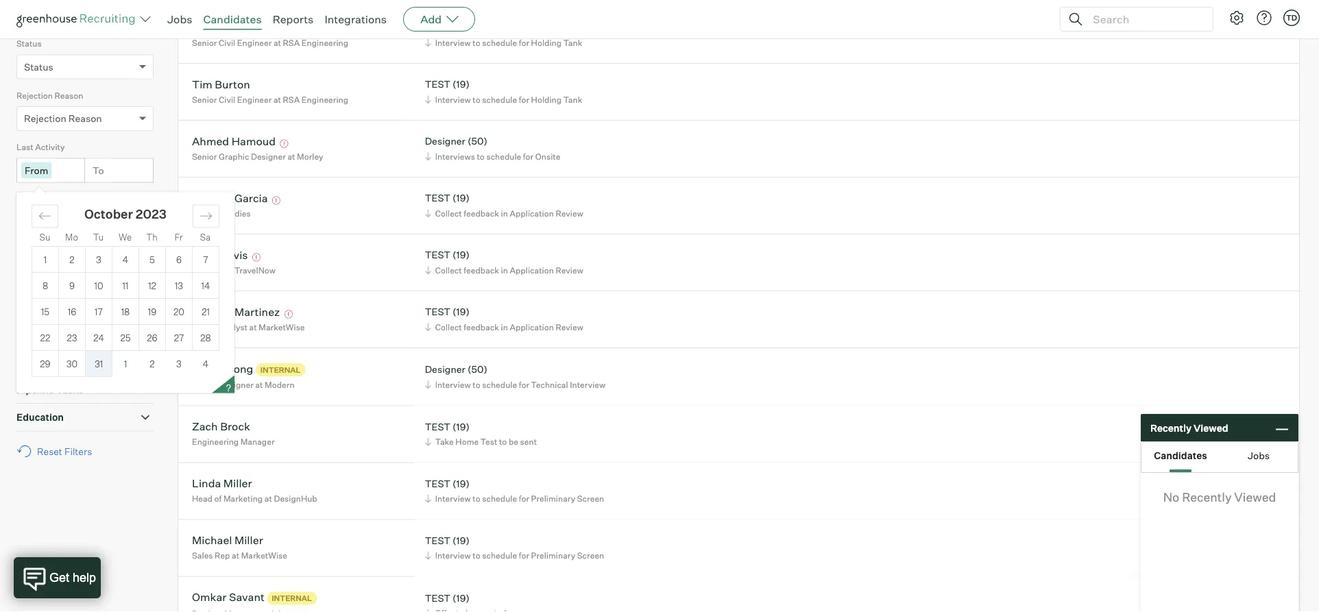 Task type: describe. For each thing, give the bounding box(es) containing it.
collect feedback in application review link for michael martinez
[[423, 321, 587, 334]]

schedule for head of marketing at designhub
[[482, 494, 517, 504]]

michael martinez has been in application review for more than 5 days image
[[282, 310, 295, 319]]

0 vertical spatial marketwise
[[259, 322, 305, 332]]

schedule for senior designer at modern
[[482, 380, 517, 390]]

31
[[95, 358, 103, 369]]

4 senior from the top
[[192, 380, 217, 390]]

october 2023 region
[[16, 192, 640, 393]]

8 test from the top
[[425, 592, 451, 604]]

0 vertical spatial rejection
[[16, 90, 53, 101]]

collect for michael martinez
[[435, 322, 462, 332]]

linda miller link
[[192, 477, 252, 493]]

tab list containing candidates
[[1142, 442, 1298, 473]]

test (19) collect feedback in application review for michael martinez
[[425, 306, 583, 332]]

13
[[175, 280, 183, 291]]

0 horizontal spatial 3 button
[[86, 247, 112, 272]]

status element
[[16, 37, 154, 89]]

th
[[146, 232, 158, 243]]

linda miller head of marketing at designhub
[[192, 477, 317, 504]]

1 horizontal spatial jobs
[[1248, 450, 1270, 462]]

integrations link
[[325, 12, 387, 26]]

to for head of marketing at designhub
[[473, 494, 480, 504]]

at down davis
[[225, 265, 233, 275]]

schedule for senior civil engineer at rsa engineering
[[482, 94, 517, 105]]

zach brock engineering manager
[[192, 420, 275, 447]]

on for applied on
[[48, 194, 59, 204]]

potential
[[58, 298, 94, 309]]

12 button
[[139, 273, 165, 298]]

30 button
[[59, 351, 85, 377]]

configure image
[[1229, 10, 1245, 26]]

jane davis has been in application review for more than 5 days image
[[250, 254, 263, 262]]

13 button
[[166, 273, 192, 298]]

activity
[[35, 142, 65, 152]]

move backward to switch to the previous month. image
[[38, 210, 51, 223]]

td
[[1286, 13, 1298, 22]]

source
[[16, 328, 49, 340]]

test (19) interview to schedule for preliminary screen for linda miller
[[425, 478, 604, 504]]

26
[[147, 332, 157, 343]]

20 button
[[166, 299, 192, 325]]

16
[[68, 306, 76, 317]]

engineering inside zach brock engineering manager
[[192, 437, 239, 447]]

test for cto at foodies
[[425, 192, 451, 204]]

1 horizontal spatial viewed
[[1235, 490, 1276, 505]]

duplicates
[[96, 298, 139, 309]]

october
[[84, 207, 133, 222]]

22
[[40, 332, 50, 343]]

engineer for test (19)
[[237, 94, 272, 105]]

candidate
[[24, 9, 70, 21]]

greenhouse recruiting image
[[16, 11, 140, 27]]

27 button
[[166, 325, 192, 351]]

add
[[420, 12, 442, 26]]

test (19)
[[425, 592, 470, 604]]

engineering for test (19)
[[302, 94, 348, 105]]

designer (50) interviews to schedule for onsite
[[425, 135, 561, 162]]

tasks
[[56, 384, 84, 396]]

graphic
[[219, 151, 249, 162]]

6 button
[[166, 247, 192, 272]]

(19) for sales rep at marketwise
[[453, 535, 470, 547]]

test for junior analyst at marketwise
[[425, 306, 451, 318]]

janet wong link
[[192, 362, 253, 378]]

miller for linda miller
[[223, 477, 252, 490]]

review for michael garcia
[[556, 208, 583, 219]]

mo
[[65, 232, 78, 243]]

1 for left 1 button
[[44, 254, 47, 265]]

11
[[122, 280, 129, 291]]

(19) for director at travelnow
[[453, 249, 470, 261]]

designer for designer (50) interview to schedule for holding tank
[[425, 21, 466, 33]]

interviews
[[435, 151, 475, 162]]

onsite
[[535, 151, 561, 162]]

senior graphic designer at morley
[[192, 151, 323, 162]]

in for michael martinez
[[501, 322, 508, 332]]

25
[[120, 332, 131, 343]]

0 vertical spatial 4 button
[[112, 247, 139, 272]]

2023
[[136, 207, 167, 222]]

4 for 4 'button' to the right
[[203, 359, 209, 370]]

15 button
[[32, 299, 58, 325]]

for for sales rep at marketwise
[[519, 551, 529, 561]]

rsa for designer (50)
[[283, 37, 300, 48]]

at down martinez
[[249, 322, 257, 332]]

holding for (50)
[[531, 37, 562, 48]]

burton for designer (50)
[[215, 20, 250, 34]]

engineering for designer (50)
[[302, 37, 348, 48]]

internal for janet wong
[[261, 365, 301, 375]]

to inside designer (50) interview to schedule for holding tank
[[473, 37, 480, 48]]

screen for michael miller
[[577, 551, 604, 561]]

interview for senior civil engineer at rsa engineering
[[435, 94, 471, 105]]

designhub
[[274, 494, 317, 504]]

5 button
[[139, 247, 165, 272]]

29 button
[[32, 351, 58, 377]]

no
[[1164, 490, 1180, 505]]

jane
[[192, 248, 217, 262]]

8 button
[[32, 273, 58, 298]]

cto
[[192, 208, 209, 219]]

21 button
[[193, 299, 219, 325]]

1 horizontal spatial 3
[[176, 359, 182, 370]]

on for hired on
[[40, 246, 51, 256]]

test for sales rep at marketwise
[[425, 535, 451, 547]]

martinez
[[235, 305, 280, 319]]

1 horizontal spatial 3 button
[[166, 351, 192, 377]]

preliminary for linda miller
[[531, 494, 575, 504]]

garcia
[[235, 191, 268, 205]]

designer (50) interview to schedule for technical interview
[[425, 363, 606, 390]]

responsibility
[[16, 356, 83, 368]]

24 button
[[86, 325, 112, 351]]

interview to schedule for preliminary screen link for linda miller
[[423, 493, 608, 506]]

1 vertical spatial status
[[24, 61, 53, 73]]

preliminary for michael miller
[[531, 551, 575, 561]]

at inside linda miller head of marketing at designhub
[[265, 494, 272, 504]]

interview inside designer (50) interview to schedule for holding tank
[[435, 37, 471, 48]]

0 vertical spatial candidates
[[203, 12, 262, 26]]

20
[[174, 306, 184, 317]]

michael miller link
[[192, 534, 263, 549]]

su
[[39, 232, 50, 243]]

14
[[201, 280, 210, 291]]

last
[[16, 142, 33, 152]]

19 button
[[139, 299, 165, 325]]

tim for test (19)
[[192, 77, 212, 91]]

schedule inside designer (50) interview to schedule for holding tank
[[482, 37, 517, 48]]

4 for 4 'button' to the top
[[123, 254, 128, 265]]

davis
[[219, 248, 248, 262]]

ahmed hamoud link
[[192, 134, 276, 150]]

1 horizontal spatial candidates
[[1154, 450, 1207, 462]]

ahmed
[[192, 134, 229, 148]]

for inside designer (50) interview to schedule for holding tank
[[519, 37, 529, 48]]

test for engineering manager
[[425, 421, 451, 433]]

jane davis
[[192, 248, 248, 262]]

to for applied on
[[93, 216, 104, 228]]

michael martinez link
[[192, 305, 280, 321]]

janet wong
[[192, 362, 253, 376]]

candidate tag
[[24, 9, 89, 21]]

marketwise inside michael miller sales rep at marketwise
[[241, 551, 287, 561]]

travelnow
[[235, 265, 276, 275]]

td button
[[1281, 7, 1303, 29]]

omkar savant link
[[192, 591, 265, 606]]

0 vertical spatial 2 button
[[59, 247, 85, 272]]

1 vertical spatial recently
[[1182, 490, 1232, 505]]

interview right technical at left
[[570, 380, 606, 390]]

collect for michael garcia
[[435, 208, 462, 219]]

reset filters button
[[16, 439, 99, 464]]

rsa for test (19)
[[283, 94, 300, 105]]

designer for designer (50) interview to schedule for technical interview
[[425, 363, 466, 375]]

1 vertical spatial reason
[[68, 113, 102, 125]]

to for last activity
[[93, 164, 104, 176]]

janet
[[192, 362, 221, 376]]

at up ahmed hamoud has been in onsite for more than 21 days image
[[274, 94, 281, 105]]

0 vertical spatial status
[[16, 39, 42, 49]]

hamoud
[[232, 134, 276, 148]]

manager
[[241, 437, 275, 447]]

feedback for michael martinez
[[464, 322, 499, 332]]

23
[[67, 332, 77, 343]]

designer for designer (50) interviews to schedule for onsite
[[425, 135, 466, 147]]

michael miller sales rep at marketwise
[[192, 534, 287, 561]]

we
[[119, 232, 132, 243]]

17 button
[[86, 299, 112, 325]]

Search text field
[[1090, 9, 1201, 29]]

collect feedback in application review link for jane davis
[[423, 264, 587, 277]]

wong
[[223, 362, 253, 376]]

reports link
[[273, 12, 314, 26]]

marketing
[[224, 494, 263, 504]]

0 vertical spatial reason
[[55, 90, 83, 101]]

for for head of marketing at designhub
[[519, 494, 529, 504]]

to for sales rep at marketwise
[[473, 551, 480, 561]]

9 button
[[59, 273, 85, 298]]



Task type: locate. For each thing, give the bounding box(es) containing it.
senior down 'ahmed'
[[192, 151, 217, 162]]

0 vertical spatial 3 button
[[86, 247, 112, 272]]

0 vertical spatial review
[[556, 208, 583, 219]]

(50) inside designer (50) interviews to schedule for onsite
[[468, 135, 488, 147]]

tab list
[[1142, 442, 1298, 473]]

tim burton senior civil engineer at rsa engineering for test (19)
[[192, 77, 348, 105]]

1 vertical spatial internal
[[272, 594, 312, 603]]

schedule inside the test (19) interview to schedule for holding tank
[[482, 94, 517, 105]]

1 interview to schedule for preliminary screen link from the top
[[423, 493, 608, 506]]

test inside the test (19) interview to schedule for holding tank
[[425, 78, 451, 90]]

1 vertical spatial engineer
[[237, 94, 272, 105]]

1 vertical spatial rejection reason
[[24, 113, 102, 125]]

4 (19) from the top
[[453, 306, 470, 318]]

to for senior civil engineer at rsa engineering
[[473, 94, 480, 105]]

1 in from the top
[[501, 208, 508, 219]]

2 test (19) interview to schedule for preliminary screen from the top
[[425, 535, 604, 561]]

0 vertical spatial 3
[[96, 254, 101, 265]]

3
[[96, 254, 101, 265], [176, 359, 182, 370]]

designer inside designer (50) interview to schedule for technical interview
[[425, 363, 466, 375]]

1 vertical spatial candidates
[[1154, 450, 1207, 462]]

0 vertical spatial in
[[501, 208, 508, 219]]

2 vertical spatial collect feedback in application review link
[[423, 321, 587, 334]]

2 from from the top
[[25, 216, 48, 228]]

0 vertical spatial 2
[[70, 254, 74, 265]]

marketwise down michael miller link
[[241, 551, 287, 561]]

0 vertical spatial interview to schedule for holding tank link
[[423, 36, 586, 49]]

0 vertical spatial preliminary
[[531, 494, 575, 504]]

16 button
[[59, 299, 85, 325]]

to inside designer (50) interview to schedule for technical interview
[[473, 380, 480, 390]]

(19) for junior analyst at marketwise
[[453, 306, 470, 318]]

miller inside michael miller sales rep at marketwise
[[235, 534, 263, 547]]

to inside the test (19) interview to schedule for holding tank
[[473, 94, 480, 105]]

at right rep
[[232, 551, 239, 561]]

pipeline tasks
[[16, 384, 84, 396]]

1 vertical spatial marketwise
[[241, 551, 287, 561]]

interview to schedule for holding tank link up designer (50) interviews to schedule for onsite at top
[[423, 93, 586, 106]]

7 test from the top
[[425, 535, 451, 547]]

0 horizontal spatial candidates
[[203, 12, 262, 26]]

3 in from the top
[[501, 322, 508, 332]]

2 down mo
[[70, 254, 74, 265]]

at inside michael miller sales rep at marketwise
[[232, 551, 239, 561]]

tim
[[192, 20, 212, 34], [192, 77, 212, 91]]

feedback for michael garcia
[[464, 208, 499, 219]]

1 (19) from the top
[[453, 78, 470, 90]]

rsa up ahmed hamoud has been in onsite for more than 21 days image
[[283, 94, 300, 105]]

michael inside michael miller sales rep at marketwise
[[192, 534, 232, 547]]

in for michael garcia
[[501, 208, 508, 219]]

recently
[[1151, 422, 1192, 434], [1182, 490, 1232, 505]]

candidates down recently viewed
[[1154, 450, 1207, 462]]

1 vertical spatial test (19) interview to schedule for preliminary screen
[[425, 535, 604, 561]]

junior
[[192, 322, 217, 332]]

senior down janet
[[192, 380, 217, 390]]

tank for (50)
[[563, 37, 582, 48]]

2 screen from the top
[[577, 551, 604, 561]]

2 vertical spatial feedback
[[464, 322, 499, 332]]

engineering up morley
[[302, 94, 348, 105]]

marketwise down michael martinez has been in application review for more than 5 days image
[[259, 322, 305, 332]]

19
[[148, 306, 157, 317]]

tu
[[93, 232, 104, 243]]

1 vertical spatial tank
[[563, 94, 582, 105]]

1 horizontal spatial 1
[[124, 359, 127, 370]]

senior down jobs link
[[192, 37, 217, 48]]

1 down 25
[[124, 359, 127, 370]]

tank
[[563, 37, 582, 48], [563, 94, 582, 105]]

7 (19) from the top
[[453, 535, 470, 547]]

0 vertical spatial viewed
[[1194, 422, 1229, 434]]

0 horizontal spatial 1 button
[[32, 247, 58, 272]]

4 down we on the top left of page
[[123, 254, 128, 265]]

interview up test (19) take home test to be sent
[[435, 380, 471, 390]]

2 tim burton link from the top
[[192, 77, 250, 93]]

interview to schedule for holding tank link for test (19)
[[423, 93, 586, 106]]

application for jane davis
[[510, 265, 554, 275]]

2 test from the top
[[425, 192, 451, 204]]

recently viewed
[[1151, 422, 1229, 434]]

0 vertical spatial rejection reason
[[16, 90, 83, 101]]

10 button
[[86, 273, 112, 298]]

3 michael from the top
[[192, 534, 232, 547]]

designer (50) interview to schedule for holding tank
[[425, 21, 582, 48]]

burton up ahmed hamoud
[[215, 77, 250, 91]]

to up "october"
[[93, 164, 104, 176]]

interview up interviews
[[435, 94, 471, 105]]

jobs
[[167, 12, 192, 26], [1248, 450, 1270, 462]]

1 vertical spatial to
[[93, 216, 104, 228]]

1 vertical spatial 4 button
[[192, 351, 219, 377]]

rep
[[215, 551, 230, 561]]

3 feedback from the top
[[464, 322, 499, 332]]

director at travelnow
[[192, 265, 276, 275]]

test (19) collect feedback in application review for michael garcia
[[425, 192, 583, 219]]

2 to from the top
[[93, 216, 104, 228]]

3 collect feedback in application review link from the top
[[423, 321, 587, 334]]

1 tim burton link from the top
[[192, 20, 250, 36]]

test (19) collect feedback in application review for jane davis
[[425, 249, 583, 275]]

miller up the marketing
[[223, 477, 252, 490]]

1 michael from the top
[[192, 191, 232, 205]]

0 vertical spatial collect
[[435, 208, 462, 219]]

test
[[481, 437, 497, 447]]

2 interview to schedule for preliminary screen link from the top
[[423, 549, 608, 562]]

screen
[[577, 494, 604, 504], [577, 551, 604, 561]]

for inside designer (50) interview to schedule for technical interview
[[519, 380, 529, 390]]

test for head of marketing at designhub
[[425, 478, 451, 490]]

6 test from the top
[[425, 478, 451, 490]]

2 civil from the top
[[219, 94, 235, 105]]

rejection reason up activity
[[24, 113, 102, 125]]

from down last activity
[[25, 164, 48, 176]]

1 application from the top
[[510, 208, 554, 219]]

(19) inside test (19) take home test to be sent
[[453, 421, 470, 433]]

michael for michael martinez
[[192, 305, 232, 319]]

3 (19) from the top
[[453, 249, 470, 261]]

foodies
[[220, 208, 251, 219]]

2 tim burton senior civil engineer at rsa engineering from the top
[[192, 77, 348, 105]]

designer inside designer (50) interview to schedule for holding tank
[[425, 21, 466, 33]]

22 button
[[32, 325, 58, 351]]

engineer for designer (50)
[[237, 37, 272, 48]]

holding up the test (19) interview to schedule for holding tank
[[531, 37, 562, 48]]

internal up modern
[[261, 365, 301, 375]]

2 rsa from the top
[[283, 94, 300, 105]]

3 from from the top
[[25, 268, 48, 280]]

screen for linda miller
[[577, 494, 604, 504]]

miller
[[223, 477, 252, 490], [235, 534, 263, 547]]

0 vertical spatial from
[[25, 164, 48, 176]]

2 test (19) collect feedback in application review from the top
[[425, 249, 583, 275]]

candidates right jobs link
[[203, 12, 262, 26]]

1 vertical spatial 3
[[176, 359, 182, 370]]

0 vertical spatial internal
[[261, 365, 301, 375]]

1 vertical spatial (50)
[[468, 135, 488, 147]]

2 vertical spatial from
[[25, 268, 48, 280]]

interview to schedule for holding tank link for designer (50)
[[423, 36, 586, 49]]

2 engineer from the top
[[237, 94, 272, 105]]

internal for omkar savant
[[272, 594, 312, 603]]

at right the marketing
[[265, 494, 272, 504]]

on up move backward to switch to the previous month. icon
[[48, 194, 59, 204]]

1 vertical spatial jobs
[[1248, 450, 1270, 462]]

interview to schedule for preliminary screen link for michael miller
[[423, 549, 608, 562]]

interview for head of marketing at designhub
[[435, 494, 471, 504]]

1 button down 25
[[112, 351, 139, 377]]

1 vertical spatial test (19) collect feedback in application review
[[425, 249, 583, 275]]

0 vertical spatial jobs
[[167, 12, 192, 26]]

0 vertical spatial tank
[[563, 37, 582, 48]]

at down the reports
[[274, 37, 281, 48]]

tank inside the test (19) interview to schedule for holding tank
[[563, 94, 582, 105]]

test (19) interview to schedule for holding tank
[[425, 78, 582, 105]]

0 vertical spatial engineering
[[302, 37, 348, 48]]

move forward to switch to the next month. image
[[200, 210, 213, 223]]

holding
[[531, 37, 562, 48], [531, 94, 562, 105]]

1 horizontal spatial 2 button
[[139, 351, 166, 377]]

(50) up interview to schedule for technical interview link
[[468, 363, 488, 375]]

(50) inside designer (50) interview to schedule for technical interview
[[468, 363, 488, 375]]

2 burton from the top
[[215, 77, 250, 91]]

internal right savant
[[272, 594, 312, 603]]

from up su
[[25, 216, 48, 228]]

3 senior from the top
[[192, 151, 217, 162]]

burton right jobs link
[[215, 20, 250, 34]]

for inside designer (50) interviews to schedule for onsite
[[523, 151, 534, 162]]

31 button
[[86, 351, 112, 377]]

2 vertical spatial collect
[[435, 322, 462, 332]]

analyst
[[218, 322, 248, 332]]

28 button
[[193, 325, 219, 351]]

interview down take
[[435, 494, 471, 504]]

to up the tu
[[93, 216, 104, 228]]

1 vertical spatial rejection
[[24, 113, 66, 125]]

tank for (19)
[[563, 94, 582, 105]]

2 collect feedback in application review link from the top
[[423, 264, 587, 277]]

1 test (19) interview to schedule for preliminary screen from the top
[[425, 478, 604, 504]]

1 vertical spatial 4
[[203, 359, 209, 370]]

zach
[[192, 420, 218, 434]]

1 vertical spatial screen
[[577, 551, 604, 561]]

on down su
[[40, 246, 51, 256]]

1 horizontal spatial 4 button
[[192, 351, 219, 377]]

0 vertical spatial application
[[510, 208, 554, 219]]

1 for rightmost 1 button
[[124, 359, 127, 370]]

11 button
[[112, 273, 139, 298]]

(19) for senior civil engineer at rsa engineering
[[453, 78, 470, 90]]

omkar
[[192, 591, 227, 604]]

morley
[[297, 151, 323, 162]]

hired on
[[16, 246, 51, 256]]

schedule inside designer (50) interviews to schedule for onsite
[[487, 151, 521, 162]]

tank inside designer (50) interview to schedule for holding tank
[[563, 37, 582, 48]]

senior up 'ahmed'
[[192, 94, 217, 105]]

viewed
[[1194, 422, 1229, 434], [1235, 490, 1276, 505]]

head
[[192, 494, 213, 504]]

2 application from the top
[[510, 265, 554, 275]]

1 engineer from the top
[[237, 37, 272, 48]]

1 vertical spatial tim burton link
[[192, 77, 250, 93]]

(50) for ahmed hamoud
[[468, 135, 488, 147]]

3 (50) from the top
[[468, 363, 488, 375]]

1 vertical spatial in
[[501, 265, 508, 275]]

linda
[[192, 477, 221, 490]]

0 vertical spatial collect feedback in application review link
[[423, 207, 587, 220]]

2 collect from the top
[[435, 265, 462, 275]]

2 (19) from the top
[[453, 192, 470, 204]]

collect feedback in application review link for michael garcia
[[423, 207, 587, 220]]

1 vertical spatial civil
[[219, 94, 235, 105]]

schedule for sales rep at marketwise
[[482, 551, 517, 561]]

2 button down mo
[[59, 247, 85, 272]]

25 button
[[112, 325, 139, 351]]

interview inside the test (19) interview to schedule for holding tank
[[435, 94, 471, 105]]

1 review from the top
[[556, 208, 583, 219]]

rejection reason element
[[16, 89, 154, 141]]

(50) right add
[[468, 21, 488, 33]]

test for senior civil engineer at rsa engineering
[[425, 78, 451, 90]]

2 vertical spatial application
[[510, 322, 554, 332]]

(50) inside designer (50) interview to schedule for holding tank
[[468, 21, 488, 33]]

2 review from the top
[[556, 265, 583, 275]]

2 preliminary from the top
[[531, 551, 575, 561]]

1 right hired on the left of the page
[[44, 254, 47, 265]]

3 down 27
[[176, 359, 182, 370]]

1 to from the top
[[93, 164, 104, 176]]

preliminary
[[531, 494, 575, 504], [531, 551, 575, 561]]

1 tank from the top
[[563, 37, 582, 48]]

1 vertical spatial 1
[[124, 359, 127, 370]]

0 vertical spatial holding
[[531, 37, 562, 48]]

schedule for senior graphic designer at morley
[[487, 151, 521, 162]]

2 (50) from the top
[[468, 135, 488, 147]]

tim burton senior civil engineer at rsa engineering for designer (50)
[[192, 20, 348, 48]]

4
[[123, 254, 128, 265], [203, 359, 209, 370]]

3 test (19) collect feedback in application review from the top
[[425, 306, 583, 332]]

0 vertical spatial interview to schedule for preliminary screen link
[[423, 493, 608, 506]]

1 senior from the top
[[192, 37, 217, 48]]

jobs up no recently viewed
[[1248, 450, 1270, 462]]

1 vertical spatial 2
[[150, 359, 155, 370]]

interview up test (19)
[[435, 551, 471, 561]]

0 vertical spatial miller
[[223, 477, 252, 490]]

0 vertical spatial civil
[[219, 37, 235, 48]]

1 button down su
[[32, 247, 58, 272]]

0 horizontal spatial jobs
[[167, 12, 192, 26]]

brock
[[220, 420, 250, 434]]

michael garcia
[[192, 191, 268, 205]]

2 in from the top
[[501, 265, 508, 275]]

0 horizontal spatial 2 button
[[59, 247, 85, 272]]

on
[[48, 194, 59, 204], [40, 246, 51, 256]]

1 horizontal spatial 1 button
[[112, 351, 139, 377]]

1 (50) from the top
[[468, 21, 488, 33]]

michael garcia has been in application review for more than 5 days image
[[270, 197, 283, 205]]

jobs link
[[167, 12, 192, 26]]

1 civil from the top
[[219, 37, 235, 48]]

junior analyst at marketwise
[[192, 322, 305, 332]]

1 feedback from the top
[[464, 208, 499, 219]]

to for senior designer at modern
[[473, 380, 480, 390]]

5
[[150, 254, 155, 265]]

1 vertical spatial viewed
[[1235, 490, 1276, 505]]

0 vertical spatial recently
[[1151, 422, 1192, 434]]

test for director at travelnow
[[425, 249, 451, 261]]

interview to schedule for technical interview link
[[423, 378, 609, 391]]

1 test (19) collect feedback in application review from the top
[[425, 192, 583, 219]]

for
[[519, 37, 529, 48], [519, 94, 529, 105], [523, 151, 534, 162], [519, 380, 529, 390], [519, 494, 529, 504], [519, 551, 529, 561]]

interview down add popup button
[[435, 37, 471, 48]]

interview for sales rep at marketwise
[[435, 551, 471, 561]]

1 holding from the top
[[531, 37, 562, 48]]

3 review from the top
[[556, 322, 583, 332]]

from for hired
[[25, 268, 48, 280]]

rejection
[[16, 90, 53, 101], [24, 113, 66, 125]]

review for jane davis
[[556, 265, 583, 275]]

1 vertical spatial preliminary
[[531, 551, 575, 561]]

omkar savant
[[192, 591, 265, 604]]

0 horizontal spatial viewed
[[1194, 422, 1229, 434]]

4 test from the top
[[425, 306, 451, 318]]

to
[[93, 164, 104, 176], [93, 216, 104, 228], [93, 268, 104, 280]]

6 (19) from the top
[[453, 478, 470, 490]]

21
[[202, 306, 210, 317]]

test (19) interview to schedule for preliminary screen for michael miller
[[425, 535, 604, 561]]

michael up sales
[[192, 534, 232, 547]]

engineer down candidates link at the left of the page
[[237, 37, 272, 48]]

(19) for cto at foodies
[[453, 192, 470, 204]]

?
[[226, 382, 231, 393]]

miller for michael miller
[[235, 534, 263, 547]]

interview to schedule for holding tank link up the test (19) interview to schedule for holding tank
[[423, 36, 586, 49]]

to up 10
[[93, 268, 104, 280]]

0 vertical spatial tim burton senior civil engineer at rsa engineering
[[192, 20, 348, 48]]

collect for jane davis
[[435, 265, 462, 275]]

1 vertical spatial tim burton senior civil engineer at rsa engineering
[[192, 77, 348, 105]]

application for michael martinez
[[510, 322, 554, 332]]

holding for (19)
[[531, 94, 562, 105]]

(50) for janet wong
[[468, 363, 488, 375]]

engineering down integrations link
[[302, 37, 348, 48]]

2 vertical spatial in
[[501, 322, 508, 332]]

2 feedback from the top
[[464, 265, 499, 275]]

3 collect from the top
[[435, 322, 462, 332]]

holding up onsite at the top
[[531, 94, 562, 105]]

2 tim from the top
[[192, 77, 212, 91]]

feedback
[[464, 208, 499, 219], [464, 265, 499, 275], [464, 322, 499, 332]]

civil down candidates link at the left of the page
[[219, 37, 235, 48]]

1 tim burton senior civil engineer at rsa engineering from the top
[[192, 20, 348, 48]]

miller down the marketing
[[235, 534, 263, 547]]

1 interview to schedule for holding tank link from the top
[[423, 36, 586, 49]]

0 vertical spatial 1 button
[[32, 247, 58, 272]]

2 vertical spatial test (19) collect feedback in application review
[[425, 306, 583, 332]]

ahmed hamoud has been in onsite for more than 21 days image
[[278, 140, 290, 148]]

jane davis link
[[192, 248, 248, 264]]

zach brock link
[[192, 420, 250, 436]]

technical
[[531, 380, 568, 390]]

michael
[[192, 191, 232, 205], [192, 305, 232, 319], [192, 534, 232, 547]]

designer inside designer (50) interviews to schedule for onsite
[[425, 135, 466, 147]]

8 (19) from the top
[[453, 592, 470, 604]]

1 vertical spatial application
[[510, 265, 554, 275]]

5 (19) from the top
[[453, 421, 470, 433]]

1 tim from the top
[[192, 20, 212, 34]]

engineering down the zach brock "link"
[[192, 437, 239, 447]]

4 button
[[112, 247, 139, 272], [192, 351, 219, 377]]

designer
[[425, 21, 466, 33], [425, 135, 466, 147], [251, 151, 286, 162], [425, 363, 466, 375], [219, 380, 254, 390]]

4 button down 28 at the left bottom of the page
[[192, 351, 219, 377]]

7
[[203, 254, 208, 265]]

0 vertical spatial engineer
[[237, 37, 272, 48]]

civil for designer (50)
[[219, 37, 235, 48]]

1 vertical spatial interview to schedule for preliminary screen link
[[423, 549, 608, 562]]

2 holding from the top
[[531, 94, 562, 105]]

1 preliminary from the top
[[531, 494, 575, 504]]

1 vertical spatial on
[[40, 246, 51, 256]]

1 collect feedback in application review link from the top
[[423, 207, 587, 220]]

to inside designer (50) interviews to schedule for onsite
[[477, 151, 485, 162]]

at right cto
[[211, 208, 219, 219]]

4 button down we on the top left of page
[[112, 247, 139, 272]]

(19) for head of marketing at designhub
[[453, 478, 470, 490]]

0 horizontal spatial 3
[[96, 254, 101, 265]]

rejection reason down status element at the left top of page
[[16, 90, 83, 101]]

tim burton link for test (19)
[[192, 77, 250, 93]]

michael up cto at foodies
[[192, 191, 232, 205]]

17
[[95, 306, 103, 317]]

2 button down 26 on the left of page
[[139, 351, 166, 377]]

for for senior civil engineer at rsa engineering
[[519, 94, 529, 105]]

collect
[[435, 208, 462, 219], [435, 265, 462, 275], [435, 322, 462, 332]]

3 button down the tu
[[86, 247, 112, 272]]

feedback for jane davis
[[464, 265, 499, 275]]

? button
[[212, 376, 235, 393]]

pipeline
[[16, 384, 54, 396]]

(50) up interviews to schedule for onsite link
[[468, 135, 488, 147]]

fr
[[174, 232, 183, 243]]

0 vertical spatial 1
[[44, 254, 47, 265]]

0 vertical spatial burton
[[215, 20, 250, 34]]

0 vertical spatial tim
[[192, 20, 212, 34]]

3 down the tu
[[96, 254, 101, 265]]

1 burton from the top
[[215, 20, 250, 34]]

civil
[[219, 37, 235, 48], [219, 94, 235, 105]]

at down ahmed hamoud has been in onsite for more than 21 days image
[[288, 151, 295, 162]]

1 from from the top
[[25, 164, 48, 176]]

0 horizontal spatial 4 button
[[112, 247, 139, 272]]

review for michael martinez
[[556, 322, 583, 332]]

holding inside the test (19) interview to schedule for holding tank
[[531, 94, 562, 105]]

2 vertical spatial michael
[[192, 534, 232, 547]]

from up "8"
[[25, 268, 48, 280]]

tim for designer (50)
[[192, 20, 212, 34]]

interview for senior designer at modern
[[435, 380, 471, 390]]

1 test from the top
[[425, 78, 451, 90]]

rsa down the reports
[[283, 37, 300, 48]]

(19) for engineering manager
[[453, 421, 470, 433]]

1 horizontal spatial 2
[[150, 359, 155, 370]]

27
[[174, 332, 184, 343]]

in for jane davis
[[501, 265, 508, 275]]

10
[[94, 280, 103, 291]]

cto at foodies
[[192, 208, 251, 219]]

to inside test (19) take home test to be sent
[[499, 437, 507, 447]]

2 interview to schedule for holding tank link from the top
[[423, 93, 586, 106]]

1 horizontal spatial 4
[[203, 359, 209, 370]]

2 tank from the top
[[563, 94, 582, 105]]

for inside the test (19) interview to schedule for holding tank
[[519, 94, 529, 105]]

4 down 28 at the left bottom of the page
[[203, 359, 209, 370]]

0 vertical spatial 4
[[123, 254, 128, 265]]

at left modern
[[255, 380, 263, 390]]

3 button down 27
[[166, 351, 192, 377]]

from for applied
[[25, 216, 48, 228]]

1 rsa from the top
[[283, 37, 300, 48]]

1 vertical spatial miller
[[235, 534, 263, 547]]

1 vertical spatial collect feedback in application review link
[[423, 264, 587, 277]]

3 to from the top
[[93, 268, 104, 280]]

collect feedback in application review link
[[423, 207, 587, 220], [423, 264, 587, 277], [423, 321, 587, 334]]

for for senior designer at modern
[[519, 380, 529, 390]]

schedule inside designer (50) interview to schedule for technical interview
[[482, 380, 517, 390]]

to for senior graphic designer at morley
[[477, 151, 485, 162]]

5 test from the top
[[425, 421, 451, 433]]

1 vertical spatial holding
[[531, 94, 562, 105]]

0 vertical spatial test (19) interview to schedule for preliminary screen
[[425, 478, 604, 504]]

jobs left candidates link at the left of the page
[[167, 12, 192, 26]]

3 application from the top
[[510, 322, 554, 332]]

integrations
[[325, 12, 387, 26]]

1 vertical spatial rsa
[[283, 94, 300, 105]]

tim burton link for designer (50)
[[192, 20, 250, 36]]

1 screen from the top
[[577, 494, 604, 504]]

michael for michael garcia
[[192, 191, 232, 205]]

0 vertical spatial (50)
[[468, 21, 488, 33]]

0 vertical spatial screen
[[577, 494, 604, 504]]

for for senior graphic designer at morley
[[523, 151, 534, 162]]

test inside test (19) take home test to be sent
[[425, 421, 451, 433]]

2 vertical spatial (50)
[[468, 363, 488, 375]]

burton for test (19)
[[215, 77, 250, 91]]

civil for test (19)
[[219, 94, 235, 105]]

1 vertical spatial michael
[[192, 305, 232, 319]]

2 michael from the top
[[192, 305, 232, 319]]

1
[[44, 254, 47, 265], [124, 359, 127, 370]]

holding inside designer (50) interview to schedule for holding tank
[[531, 37, 562, 48]]

engineer up hamoud
[[237, 94, 272, 105]]

(19) inside the test (19) interview to schedule for holding tank
[[453, 78, 470, 90]]

civil up ahmed hamoud
[[219, 94, 235, 105]]

0 vertical spatial rsa
[[283, 37, 300, 48]]

application for michael garcia
[[510, 208, 554, 219]]

test (19) interview to schedule for preliminary screen
[[425, 478, 604, 504], [425, 535, 604, 561]]

rejection reason
[[16, 90, 83, 101], [24, 113, 102, 125]]

michael up junior on the left
[[192, 305, 232, 319]]

1 vertical spatial feedback
[[464, 265, 499, 275]]

show potential duplicates
[[34, 298, 139, 309]]

to for hired on
[[93, 268, 104, 280]]

7 button
[[193, 247, 219, 272]]

of
[[214, 494, 222, 504]]

1 collect from the top
[[435, 208, 462, 219]]

miller inside linda miller head of marketing at designhub
[[223, 477, 252, 490]]

2 senior from the top
[[192, 94, 217, 105]]

0 horizontal spatial 4
[[123, 254, 128, 265]]

1 vertical spatial interview to schedule for holding tank link
[[423, 93, 586, 106]]

3 test from the top
[[425, 249, 451, 261]]

2 button
[[59, 247, 85, 272], [139, 351, 166, 377]]

test (19) take home test to be sent
[[425, 421, 537, 447]]

2 down 26 on the left of page
[[150, 359, 155, 370]]



Task type: vqa. For each thing, say whether or not it's contained in the screenshot.


